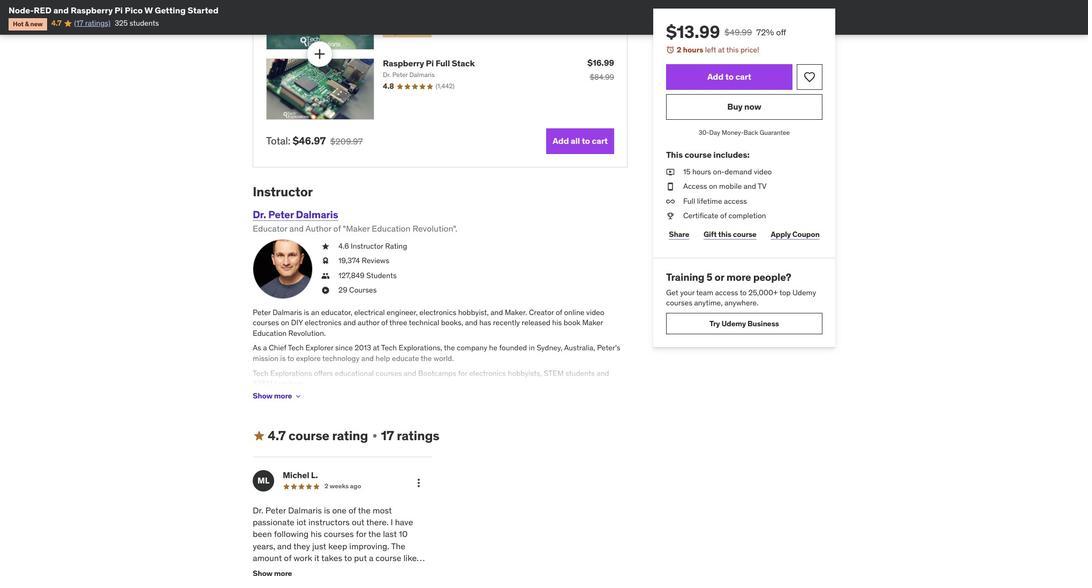 Task type: describe. For each thing, give the bounding box(es) containing it.
reviews
[[362, 256, 389, 266]]

raspberry pi full stack dr. peter dalmaris
[[383, 58, 475, 79]]

gift
[[704, 229, 717, 239]]

cart inside add all to cart 'button'
[[592, 136, 608, 146]]

0 horizontal spatial stem
[[253, 379, 273, 389]]

revolution".
[[413, 223, 457, 234]]

medium image
[[253, 430, 266, 443]]

share button
[[666, 224, 692, 245]]

completion
[[729, 211, 766, 221]]

and inside dr. peter dalmaris educator and author of "maker education revolution".
[[289, 223, 304, 234]]

this inside dr. peter dalmaris is one of the most passionate iot instructors out there.  i have been following his courses for the last 10 years, and they just keep improving.  the amount of work it takes to put a course like this together is mind boggling. than
[[253, 565, 267, 576]]

course inside dr. peter dalmaris is one of the most passionate iot instructors out there.  i have been following his courses for the last 10 years, and they just keep improving.  the amount of work it takes to put a course like this together is mind boggling. than
[[376, 553, 401, 564]]

(17
[[74, 18, 83, 28]]

xsmall image for 15 hours on-demand video
[[666, 167, 675, 177]]

an
[[311, 308, 319, 317]]

more inside show more button
[[274, 392, 292, 401]]

and up recently
[[490, 308, 503, 317]]

25,000+
[[749, 288, 778, 298]]

peter inside dr. peter dalmaris educator and author of "maker education revolution".
[[268, 208, 294, 221]]

4.6
[[338, 241, 349, 251]]

0 vertical spatial students
[[130, 18, 159, 28]]

add for add to cart
[[707, 71, 724, 82]]

peter inside dr. peter dalmaris is one of the most passionate iot instructors out there.  i have been following his courses for the last 10 years, and they just keep improving.  the amount of work it takes to put a course like this together is mind boggling. than
[[265, 505, 286, 516]]

4.7 for 4.7 course rating
[[268, 428, 286, 444]]

ratings)
[[85, 18, 110, 28]]

access
[[683, 182, 707, 191]]

instructors
[[308, 517, 350, 528]]

lifetime
[[697, 196, 722, 206]]

dalmaris inside peter dalmaris is an educator, electrical engineer, electronics hobbyist, and maker. creator of online video courses on diy electronics and author of three technical books, and has recently released his book maker education revolution. as a chief tech explorer since 2013 at tech explorations, the company he founded in sydney, australia, peter's mission is to explore technology and help educate the world. tech explorations offers educational courses and bootcamps for electronics hobbyists, stem students and stem teachers.
[[273, 308, 302, 317]]

5
[[707, 271, 713, 284]]

dr. for dr. peter dalmaris educator and author of "maker education revolution".
[[253, 208, 266, 221]]

access inside training 5 or more people? get your team access to 25,000+ top udemy courses anytime, anywhere.
[[715, 288, 738, 298]]

educator,
[[321, 308, 352, 317]]

certificate
[[683, 211, 718, 221]]

explorations
[[270, 369, 312, 378]]

buy now
[[727, 101, 761, 112]]

pi inside "raspberry pi full stack dr. peter dalmaris"
[[426, 58, 434, 69]]

peter inside "raspberry pi full stack dr. peter dalmaris"
[[392, 71, 408, 79]]

explore
[[296, 354, 321, 364]]

&
[[25, 20, 29, 28]]

and down educator,
[[343, 318, 356, 328]]

course up l.
[[288, 428, 329, 444]]

cart inside 'add to cart' button
[[735, 71, 751, 82]]

students inside peter dalmaris is an educator, electrical engineer, electronics hobbyist, and maker. creator of online video courses on diy electronics and author of three technical books, and has recently released his book maker education revolution. as a chief tech explorer since 2013 at tech explorations, the company he founded in sydney, australia, peter's mission is to explore technology and help educate the world. tech explorations offers educational courses and bootcamps for electronics hobbyists, stem students and stem teachers.
[[565, 369, 595, 378]]

xsmall image for 29 courses
[[321, 286, 330, 296]]

highest
[[387, 27, 410, 35]]

anywhere.
[[725, 298, 759, 308]]

together
[[269, 565, 302, 576]]

0 vertical spatial on
[[709, 182, 717, 191]]

get
[[666, 288, 678, 298]]

pico
[[125, 5, 143, 16]]

dr. peter dalmaris link
[[253, 208, 338, 221]]

rating
[[385, 241, 407, 251]]

2 weeks ago
[[325, 483, 361, 491]]

2 for 2 hours left at this price!
[[677, 45, 681, 55]]

of left online
[[556, 308, 562, 317]]

the up world.
[[444, 344, 455, 353]]

and down educate
[[404, 369, 416, 378]]

ml
[[257, 475, 269, 486]]

1 horizontal spatial instructor
[[351, 241, 383, 251]]

node-red and raspberry pi pico w getting started
[[9, 5, 218, 16]]

revolution.
[[288, 329, 326, 338]]

demand
[[725, 167, 752, 176]]

$16.99
[[587, 57, 614, 68]]

access on mobile and tv
[[683, 182, 767, 191]]

to inside button
[[725, 71, 734, 82]]

it
[[314, 553, 319, 564]]

apply
[[771, 229, 791, 239]]

19,374 reviews
[[338, 256, 389, 266]]

they
[[294, 541, 310, 552]]

1 horizontal spatial stem
[[544, 369, 564, 378]]

0 vertical spatial this
[[726, 45, 739, 55]]

weeks
[[330, 483, 349, 491]]

course up 15
[[685, 150, 712, 160]]

add all to cart
[[553, 136, 608, 146]]

to inside 'button'
[[582, 136, 590, 146]]

17
[[381, 428, 394, 444]]

educator
[[253, 223, 287, 234]]

1 horizontal spatial electronics
[[419, 308, 456, 317]]

as
[[253, 344, 261, 353]]

and down peter's
[[597, 369, 609, 378]]

is down chief
[[280, 354, 286, 364]]

years,
[[253, 541, 275, 552]]

in
[[529, 344, 535, 353]]

on inside peter dalmaris is an educator, electrical engineer, electronics hobbyist, and maker. creator of online video courses on diy electronics and author of three technical books, and has recently released his book maker education revolution. as a chief tech explorer since 2013 at tech explorations, the company he founded in sydney, australia, peter's mission is to explore technology and help educate the world. tech explorations offers educational courses and bootcamps for electronics hobbyists, stem students and stem teachers.
[[281, 318, 289, 328]]

started
[[188, 5, 218, 16]]

$13.99 $49.99 72% off
[[666, 21, 786, 43]]

share
[[669, 229, 689, 239]]

electrical
[[354, 308, 385, 317]]

add to cart button
[[666, 64, 793, 90]]

udemy inside try udemy business 'link'
[[722, 319, 746, 329]]

business
[[748, 319, 779, 329]]

courses inside dr. peter dalmaris is one of the most passionate iot instructors out there.  i have been following his courses for the last 10 years, and they just keep improving.  the amount of work it takes to put a course like this together is mind boggling. than
[[324, 529, 354, 540]]

money-
[[722, 128, 744, 136]]

teachers.
[[274, 379, 305, 389]]

0 vertical spatial video
[[754, 167, 772, 176]]

2013
[[355, 344, 371, 353]]

2 horizontal spatial tech
[[381, 344, 397, 353]]

his inside peter dalmaris is an educator, electrical engineer, electronics hobbyist, and maker. creator of online video courses on diy electronics and author of three technical books, and has recently released his book maker education revolution. as a chief tech explorer since 2013 at tech explorations, the company he founded in sydney, australia, peter's mission is to explore technology and help educate the world. tech explorations offers educational courses and bootcamps for electronics hobbyists, stem students and stem teachers.
[[552, 318, 562, 328]]

out
[[352, 517, 364, 528]]

1442 reviews element
[[436, 82, 455, 91]]

since
[[335, 344, 353, 353]]

xsmall image inside show more button
[[294, 392, 303, 401]]

anytime,
[[694, 298, 723, 308]]

getting
[[155, 5, 186, 16]]

gift this course link
[[701, 224, 759, 245]]

this
[[666, 150, 683, 160]]

on-
[[713, 167, 725, 176]]

try
[[710, 319, 720, 329]]

325 students
[[115, 18, 159, 28]]

education inside peter dalmaris is an educator, electrical engineer, electronics hobbyist, and maker. creator of online video courses on diy electronics and author of three technical books, and has recently released his book maker education revolution. as a chief tech explorer since 2013 at tech explorations, the company he founded in sydney, australia, peter's mission is to explore technology and help educate the world. tech explorations offers educational courses and bootcamps for electronics hobbyists, stem students and stem teachers.
[[253, 329, 287, 338]]

one
[[332, 505, 347, 516]]

like
[[403, 553, 417, 564]]

most
[[373, 505, 392, 516]]

stack
[[452, 58, 475, 69]]

0 horizontal spatial instructor
[[253, 184, 313, 200]]

has
[[479, 318, 491, 328]]

explorer
[[305, 344, 333, 353]]

now
[[744, 101, 761, 112]]

chief
[[269, 344, 286, 353]]

australia,
[[564, 344, 595, 353]]

0 vertical spatial raspberry
[[71, 5, 113, 16]]

1 horizontal spatial at
[[718, 45, 725, 55]]

courses
[[349, 286, 377, 295]]

19,374
[[338, 256, 360, 266]]

the down explorations,
[[421, 354, 432, 364]]

three
[[389, 318, 407, 328]]

peter's
[[597, 344, 620, 353]]

of up together at the left bottom
[[284, 553, 291, 564]]

apply coupon
[[771, 229, 820, 239]]

show
[[253, 392, 272, 401]]



Task type: locate. For each thing, give the bounding box(es) containing it.
raspberry up (17 ratings)
[[71, 5, 113, 16]]

maker
[[582, 318, 603, 328]]

0 vertical spatial cart
[[735, 71, 751, 82]]

1 vertical spatial udemy
[[722, 319, 746, 329]]

dalmaris up author
[[296, 208, 338, 221]]

raspberry inside "raspberry pi full stack dr. peter dalmaris"
[[383, 58, 424, 69]]

2 vertical spatial dr.
[[253, 505, 263, 516]]

apply coupon button
[[768, 224, 823, 245]]

team
[[696, 288, 713, 298]]

15 hours on-demand video
[[683, 167, 772, 176]]

0 horizontal spatial video
[[586, 308, 604, 317]]

add left all
[[553, 136, 569, 146]]

keep
[[328, 541, 347, 552]]

"maker
[[343, 223, 370, 234]]

last
[[383, 529, 397, 540]]

0 horizontal spatial education
[[253, 329, 287, 338]]

1 horizontal spatial pi
[[426, 58, 434, 69]]

0 vertical spatial dr.
[[383, 71, 391, 79]]

access down mobile
[[724, 196, 747, 206]]

1 vertical spatial on
[[281, 318, 289, 328]]

29
[[338, 286, 347, 295]]

michel l.
[[283, 470, 318, 481]]

xsmall image for full lifetime access
[[666, 196, 675, 207]]

1 horizontal spatial his
[[552, 318, 562, 328]]

udemy inside training 5 or more people? get your team access to 25,000+ top udemy courses anytime, anywhere.
[[793, 288, 816, 298]]

stem up show
[[253, 379, 273, 389]]

0 vertical spatial electronics
[[419, 308, 456, 317]]

2 right alarm image
[[677, 45, 681, 55]]

cart
[[735, 71, 751, 82], [592, 136, 608, 146]]

training 5 or more people? get your team access to 25,000+ top udemy courses anytime, anywhere.
[[666, 271, 816, 308]]

to inside training 5 or more people? get your team access to 25,000+ top udemy courses anytime, anywhere.
[[740, 288, 747, 298]]

tech up help
[[381, 344, 397, 353]]

courses up as
[[253, 318, 279, 328]]

try udemy business link
[[666, 313, 823, 335]]

put
[[354, 553, 367, 564]]

0 vertical spatial stem
[[544, 369, 564, 378]]

add down 2 hours left at this price!
[[707, 71, 724, 82]]

dr. up educator
[[253, 208, 266, 221]]

boggling.
[[333, 565, 369, 576]]

electronics down an
[[305, 318, 342, 328]]

1 vertical spatial at
[[373, 344, 380, 353]]

1 horizontal spatial more
[[726, 271, 751, 284]]

tech down mission
[[253, 369, 268, 378]]

video up maker
[[586, 308, 604, 317]]

1 vertical spatial cart
[[592, 136, 608, 146]]

and down following
[[277, 541, 292, 552]]

dr. up passionate
[[253, 505, 263, 516]]

0 vertical spatial education
[[372, 223, 410, 234]]

dr. up 4.8 at the top left of the page
[[383, 71, 391, 79]]

at right left
[[718, 45, 725, 55]]

more right "or"
[[726, 271, 751, 284]]

1 horizontal spatial a
[[369, 553, 373, 564]]

0 horizontal spatial full
[[436, 58, 450, 69]]

rated
[[412, 27, 427, 35]]

1 vertical spatial hours
[[692, 167, 711, 176]]

0 vertical spatial udemy
[[793, 288, 816, 298]]

his left book
[[552, 318, 562, 328]]

0 horizontal spatial pi
[[115, 5, 123, 16]]

additional actions for review by michel l. image
[[412, 477, 425, 490]]

full inside "raspberry pi full stack dr. peter dalmaris"
[[436, 58, 450, 69]]

1 vertical spatial full
[[683, 196, 695, 206]]

dr. inside dr. peter dalmaris is one of the most passionate iot instructors out there.  i have been following his courses for the last 10 years, and they just keep improving.  the amount of work it takes to put a course like this together is mind boggling. than
[[253, 505, 263, 516]]

engineer,
[[387, 308, 418, 317]]

online
[[564, 308, 584, 317]]

xsmall image left 19,374
[[321, 256, 330, 267]]

stem
[[544, 369, 564, 378], [253, 379, 273, 389]]

1 horizontal spatial students
[[565, 369, 595, 378]]

1 horizontal spatial 4.7
[[268, 428, 286, 444]]

0 horizontal spatial electronics
[[305, 318, 342, 328]]

or
[[715, 271, 724, 284]]

4.7 for 4.7
[[51, 18, 62, 28]]

30-
[[699, 128, 709, 136]]

a inside dr. peter dalmaris is one of the most passionate iot instructors out there.  i have been following his courses for the last 10 years, and they just keep improving.  the amount of work it takes to put a course like this together is mind boggling. than
[[369, 553, 373, 564]]

wishlist image
[[803, 70, 816, 83]]

(17 ratings)
[[74, 18, 110, 28]]

1 vertical spatial add
[[553, 136, 569, 146]]

4.7 right the medium icon
[[268, 428, 286, 444]]

of up 4.6
[[333, 223, 341, 234]]

education up rating
[[372, 223, 410, 234]]

1 horizontal spatial tech
[[288, 344, 304, 353]]

red
[[34, 5, 51, 16]]

to up boggling.
[[344, 553, 352, 564]]

0 horizontal spatial 4.7
[[51, 18, 62, 28]]

1 vertical spatial a
[[369, 553, 373, 564]]

2 for 2 weeks ago
[[325, 483, 328, 491]]

and right the red
[[53, 5, 69, 16]]

work
[[294, 553, 312, 564]]

and down '2013'
[[361, 354, 374, 364]]

bootcamps for
[[418, 369, 467, 378]]

takes
[[321, 553, 342, 564]]

0 horizontal spatial students
[[130, 18, 159, 28]]

0 vertical spatial at
[[718, 45, 725, 55]]

on left diy at the left bottom of page
[[281, 318, 289, 328]]

1 horizontal spatial cart
[[735, 71, 751, 82]]

of left three
[[381, 318, 388, 328]]

1 vertical spatial 4.7
[[268, 428, 286, 444]]

the
[[444, 344, 455, 353], [421, 354, 432, 364], [358, 505, 371, 516], [368, 529, 381, 540]]

tv
[[758, 182, 767, 191]]

0 horizontal spatial raspberry
[[71, 5, 113, 16]]

dr. peter dalmaris image
[[253, 239, 313, 299]]

0 vertical spatial pi
[[115, 5, 123, 16]]

4.7 down the red
[[51, 18, 62, 28]]

1 vertical spatial video
[[586, 308, 604, 317]]

127,849
[[338, 271, 365, 281]]

raspberry pi full stack link
[[383, 58, 475, 69]]

ago
[[350, 483, 361, 491]]

1 horizontal spatial video
[[754, 167, 772, 176]]

this left price!
[[726, 45, 739, 55]]

on up full lifetime access
[[709, 182, 717, 191]]

dalmaris up the iot
[[288, 505, 322, 516]]

1 vertical spatial this
[[718, 229, 731, 239]]

show more
[[253, 392, 292, 401]]

29 courses
[[338, 286, 377, 295]]

technology
[[322, 354, 360, 364]]

hours left left
[[683, 45, 703, 55]]

course inside gift this course link
[[733, 229, 757, 239]]

xsmall image left access
[[666, 182, 675, 192]]

1 vertical spatial his
[[311, 529, 322, 540]]

add inside 'button'
[[553, 136, 569, 146]]

more down teachers.
[[274, 392, 292, 401]]

2 vertical spatial this
[[253, 565, 267, 576]]

dr. inside dr. peter dalmaris educator and author of "maker education revolution".
[[253, 208, 266, 221]]

raspberry up 4.8 at the top left of the page
[[383, 58, 424, 69]]

courses down "get"
[[666, 298, 692, 308]]

0 horizontal spatial more
[[274, 392, 292, 401]]

2 horizontal spatial electronics
[[469, 369, 506, 378]]

his up just
[[311, 529, 322, 540]]

0 vertical spatial 4.7
[[51, 18, 62, 28]]

this down the amount
[[253, 565, 267, 576]]

hours for 15
[[692, 167, 711, 176]]

courses down help
[[376, 369, 402, 378]]

instructor up 19,374 reviews
[[351, 241, 383, 251]]

company
[[457, 344, 487, 353]]

1 vertical spatial students
[[565, 369, 595, 378]]

$46.97
[[293, 135, 326, 147]]

creator
[[529, 308, 554, 317]]

certificate of completion
[[683, 211, 766, 221]]

video
[[754, 167, 772, 176], [586, 308, 604, 317]]

more inside training 5 or more people? get your team access to 25,000+ top udemy courses anytime, anywhere.
[[726, 271, 751, 284]]

4.8
[[383, 82, 394, 91]]

passionate
[[253, 517, 294, 528]]

1 vertical spatial pi
[[426, 58, 434, 69]]

peter up as
[[253, 308, 271, 317]]

1 vertical spatial education
[[253, 329, 287, 338]]

his inside dr. peter dalmaris is one of the most passionate iot instructors out there.  i have been following his courses for the last 10 years, and they just keep improving.  the amount of work it takes to put a course like this together is mind boggling. than
[[311, 529, 322, 540]]

xsmall image
[[666, 167, 675, 177], [666, 182, 675, 192], [321, 256, 330, 267], [321, 286, 330, 296]]

0 horizontal spatial at
[[373, 344, 380, 353]]

peter inside peter dalmaris is an educator, electrical engineer, electronics hobbyist, and maker. creator of online video courses on diy electronics and author of three technical books, and has recently released his book maker education revolution. as a chief tech explorer since 2013 at tech explorations, the company he founded in sydney, australia, peter's mission is to explore technology and help educate the world. tech explorations offers educational courses and bootcamps for electronics hobbyists, stem students and stem teachers.
[[253, 308, 271, 317]]

is left an
[[304, 308, 309, 317]]

1 horizontal spatial raspberry
[[383, 58, 424, 69]]

instructor up dr. peter dalmaris link
[[253, 184, 313, 200]]

at
[[718, 45, 725, 55], [373, 344, 380, 353]]

this
[[726, 45, 739, 55], [718, 229, 731, 239], [253, 565, 267, 576]]

0 vertical spatial access
[[724, 196, 747, 206]]

2 hours left at this price!
[[677, 45, 759, 55]]

access down "or"
[[715, 288, 738, 298]]

cart down price!
[[735, 71, 751, 82]]

released
[[522, 318, 550, 328]]

xsmall image for 127,849 students
[[321, 271, 330, 281]]

pi up 325
[[115, 5, 123, 16]]

add
[[707, 71, 724, 82], [553, 136, 569, 146]]

0 horizontal spatial on
[[281, 318, 289, 328]]

0 vertical spatial his
[[552, 318, 562, 328]]

$16.99 $84.99
[[587, 57, 614, 82]]

1 vertical spatial electronics
[[305, 318, 342, 328]]

full lifetime access
[[683, 196, 747, 206]]

video up tv
[[754, 167, 772, 176]]

0 horizontal spatial his
[[311, 529, 322, 540]]

dr. for dr. peter dalmaris is one of the most passionate iot instructors out there.  i have been following his courses for the last 10 years, and they just keep improving.  the amount of work it takes to put a course like this together is mind boggling. than
[[253, 505, 263, 516]]

1 horizontal spatial 2
[[677, 45, 681, 55]]

0 horizontal spatial tech
[[253, 369, 268, 378]]

video inside peter dalmaris is an educator, electrical engineer, electronics hobbyist, and maker. creator of online video courses on diy electronics and author of three technical books, and has recently released his book maker education revolution. as a chief tech explorer since 2013 at tech explorations, the company he founded in sydney, australia, peter's mission is to explore technology and help educate the world. tech explorations offers educational courses and bootcamps for electronics hobbyists, stem students and stem teachers.
[[586, 308, 604, 317]]

dr. peter dalmaris is one of the most passionate iot instructors out there.  i have been following his courses for the last 10 years, and they just keep improving.  the amount of work it takes to put a course like this together is mind boggling. than
[[253, 505, 417, 577]]

1 horizontal spatial udemy
[[793, 288, 816, 298]]

recently
[[493, 318, 520, 328]]

dalmaris inside dr. peter dalmaris is one of the most passionate iot instructors out there.  i have been following his courses for the last 10 years, and they just keep improving.  the amount of work it takes to put a course like this together is mind boggling. than
[[288, 505, 322, 516]]

to up 'anywhere.'
[[740, 288, 747, 298]]

author
[[358, 318, 379, 328]]

1 vertical spatial raspberry
[[383, 58, 424, 69]]

xsmall image for access on mobile and tv
[[666, 182, 675, 192]]

0 vertical spatial more
[[726, 271, 751, 284]]

0 horizontal spatial 2
[[325, 483, 328, 491]]

education up chief
[[253, 329, 287, 338]]

xsmall image for 4.6 instructor rating
[[321, 241, 330, 252]]

1 vertical spatial stem
[[253, 379, 273, 389]]

1 vertical spatial more
[[274, 392, 292, 401]]

2
[[677, 45, 681, 55], [325, 483, 328, 491]]

students
[[130, 18, 159, 28], [565, 369, 595, 378]]

to inside peter dalmaris is an educator, electrical engineer, electronics hobbyist, and maker. creator of online video courses on diy electronics and author of three technical books, and has recently released his book maker education revolution. as a chief tech explorer since 2013 at tech explorations, the company he founded in sydney, australia, peter's mission is to explore technology and help educate the world. tech explorations offers educational courses and bootcamps for electronics hobbyists, stem students and stem teachers.
[[287, 354, 294, 364]]

xsmall image for 19,374 reviews
[[321, 256, 330, 267]]

hours for 2
[[683, 45, 703, 55]]

course down completion
[[733, 229, 757, 239]]

0 horizontal spatial a
[[263, 344, 267, 353]]

l.
[[311, 470, 318, 481]]

founded
[[499, 344, 527, 353]]

and left tv
[[744, 182, 756, 191]]

1 vertical spatial instructor
[[351, 241, 383, 251]]

udemy right top
[[793, 288, 816, 298]]

explorations,
[[399, 344, 442, 353]]

off
[[776, 27, 786, 37]]

0 vertical spatial 2
[[677, 45, 681, 55]]

hours right 15
[[692, 167, 711, 176]]

1 vertical spatial access
[[715, 288, 738, 298]]

dr. inside "raspberry pi full stack dr. peter dalmaris"
[[383, 71, 391, 79]]

access
[[724, 196, 747, 206], [715, 288, 738, 298]]

1 horizontal spatial full
[[683, 196, 695, 206]]

education inside dr. peter dalmaris educator and author of "maker education revolution".
[[372, 223, 410, 234]]

peter up passionate
[[265, 505, 286, 516]]

course down the
[[376, 553, 401, 564]]

coupon
[[792, 229, 820, 239]]

peter up educator
[[268, 208, 294, 221]]

xsmall image
[[666, 196, 675, 207], [666, 211, 675, 222], [321, 241, 330, 252], [321, 271, 330, 281], [294, 392, 303, 401], [370, 432, 379, 441]]

courses inside training 5 or more people? get your team access to 25,000+ top udemy courses anytime, anywhere.
[[666, 298, 692, 308]]

add all to cart button
[[546, 128, 614, 154]]

to down 2 hours left at this price!
[[725, 71, 734, 82]]

alarm image
[[666, 46, 675, 54]]

1 horizontal spatial add
[[707, 71, 724, 82]]

of inside dr. peter dalmaris educator and author of "maker education revolution".
[[333, 223, 341, 234]]

2 vertical spatial electronics
[[469, 369, 506, 378]]

mind
[[312, 565, 331, 576]]

and down dr. peter dalmaris link
[[289, 223, 304, 234]]

your
[[680, 288, 695, 298]]

left
[[705, 45, 716, 55]]

is up instructors
[[324, 505, 330, 516]]

full down access
[[683, 196, 695, 206]]

30-day money-back guarantee
[[699, 128, 790, 136]]

at up help
[[373, 344, 380, 353]]

the down there.
[[368, 529, 381, 540]]

$84.99
[[590, 72, 614, 82]]

72%
[[756, 27, 774, 37]]

0 vertical spatial hours
[[683, 45, 703, 55]]

(1,442)
[[436, 82, 455, 90]]

maker.
[[505, 308, 527, 317]]

0 horizontal spatial add
[[553, 136, 569, 146]]

and inside dr. peter dalmaris is one of the most passionate iot instructors out there.  i have been following his courses for the last 10 years, and they just keep improving.  the amount of work it takes to put a course like this together is mind boggling. than
[[277, 541, 292, 552]]

xsmall image for certificate of completion
[[666, 211, 675, 222]]

students down w
[[130, 18, 159, 28]]

electronics up technical
[[419, 308, 456, 317]]

of right one
[[349, 505, 356, 516]]

1 vertical spatial 2
[[325, 483, 328, 491]]

buy
[[727, 101, 743, 112]]

2 left the weeks
[[325, 483, 328, 491]]

and down hobbyist,
[[465, 318, 478, 328]]

1 horizontal spatial on
[[709, 182, 717, 191]]

is down the work
[[304, 565, 310, 576]]

0 vertical spatial instructor
[[253, 184, 313, 200]]

xsmall image left the 29
[[321, 286, 330, 296]]

stem down 'sydney,' at bottom
[[544, 369, 564, 378]]

1 vertical spatial dr.
[[253, 208, 266, 221]]

dalmaris inside "raspberry pi full stack dr. peter dalmaris"
[[409, 71, 435, 79]]

dalmaris down raspberry pi full stack link
[[409, 71, 435, 79]]

price!
[[741, 45, 759, 55]]

add inside button
[[707, 71, 724, 82]]

includes:
[[713, 150, 750, 160]]

to right all
[[582, 136, 590, 146]]

mobile
[[719, 182, 742, 191]]

at inside peter dalmaris is an educator, electrical engineer, electronics hobbyist, and maker. creator of online video courses on diy electronics and author of three technical books, and has recently released his book maker education revolution. as a chief tech explorer since 2013 at tech explorations, the company he founded in sydney, australia, peter's mission is to explore technology and help educate the world. tech explorations offers educational courses and bootcamps for electronics hobbyists, stem students and stem teachers.
[[373, 344, 380, 353]]

a inside peter dalmaris is an educator, electrical engineer, electronics hobbyist, and maker. creator of online video courses on diy electronics and author of three technical books, and has recently released his book maker education revolution. as a chief tech explorer since 2013 at tech explorations, the company he founded in sydney, australia, peter's mission is to explore technology and help educate the world. tech explorations offers educational courses and bootcamps for electronics hobbyists, stem students and stem teachers.
[[263, 344, 267, 353]]

of down full lifetime access
[[720, 211, 727, 221]]

electronics down he at bottom left
[[469, 369, 506, 378]]

a
[[263, 344, 267, 353], [369, 553, 373, 564]]

pi left "stack"
[[426, 58, 434, 69]]

4.7
[[51, 18, 62, 28], [268, 428, 286, 444]]

xsmall image left 15
[[666, 167, 675, 177]]

courses up the keep
[[324, 529, 354, 540]]

training
[[666, 271, 704, 284]]

1 horizontal spatial education
[[372, 223, 410, 234]]

just
[[312, 541, 326, 552]]

a right 'put'
[[369, 553, 373, 564]]

0 horizontal spatial udemy
[[722, 319, 746, 329]]

0 horizontal spatial cart
[[592, 136, 608, 146]]

tech up explore
[[288, 344, 304, 353]]

to up explorations
[[287, 354, 294, 364]]

the up out
[[358, 505, 371, 516]]

cart right all
[[592, 136, 608, 146]]

sydney,
[[537, 344, 562, 353]]

offers
[[314, 369, 333, 378]]

students down "australia,"
[[565, 369, 595, 378]]

udemy right try
[[722, 319, 746, 329]]

dalmaris inside dr. peter dalmaris educator and author of "maker education revolution".
[[296, 208, 338, 221]]

0 vertical spatial a
[[263, 344, 267, 353]]

students
[[366, 271, 397, 281]]

book
[[564, 318, 581, 328]]

instructor
[[253, 184, 313, 200], [351, 241, 383, 251]]

0 vertical spatial full
[[436, 58, 450, 69]]

this right the gift
[[718, 229, 731, 239]]

add for add all to cart
[[553, 136, 569, 146]]

peter up 4.8 at the top left of the page
[[392, 71, 408, 79]]

full left "stack"
[[436, 58, 450, 69]]

a right as
[[263, 344, 267, 353]]

to inside dr. peter dalmaris is one of the most passionate iot instructors out there.  i have been following his courses for the last 10 years, and they just keep improving.  the amount of work it takes to put a course like this together is mind boggling. than
[[344, 553, 352, 564]]

dalmaris up diy at the left bottom of page
[[273, 308, 302, 317]]

0 vertical spatial add
[[707, 71, 724, 82]]



Task type: vqa. For each thing, say whether or not it's contained in the screenshot.
the bottommost 2
yes



